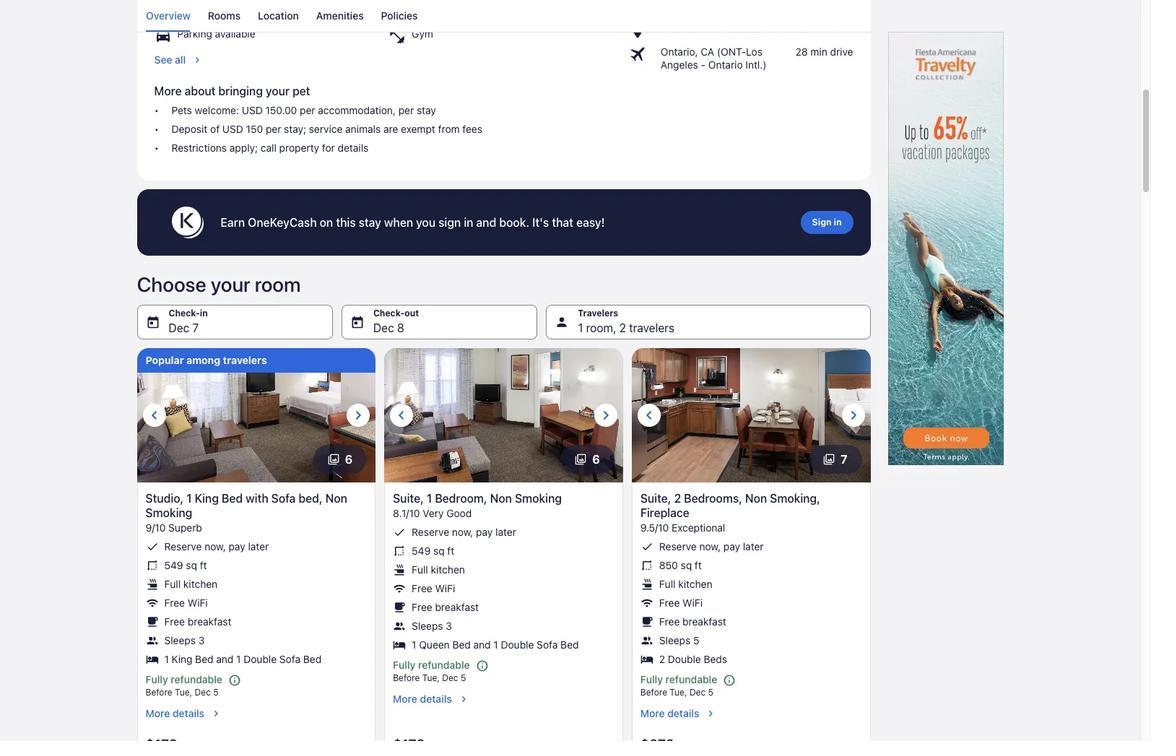 Task type: vqa. For each thing, say whether or not it's contained in the screenshot.
Studio, 1 King Bed with Sofa bed, Non Smoking Fully
yes



Task type: describe. For each thing, give the bounding box(es) containing it.
parking available
[[177, 27, 256, 40]]

sofa for suite, 1 bedroom, non smoking
[[537, 639, 558, 651]]

ft for bedroom,
[[448, 545, 455, 557]]

sleeps 5 list item
[[641, 634, 862, 647]]

king inside list item
[[172, 653, 193, 665]]

drive for 28 min drive
[[831, 45, 854, 58]]

popular location image
[[629, 22, 655, 40]]

fully refundable button for fireplace
[[641, 673, 742, 687]]

sleeps 3 for suite, 1 bedroom, non smoking
[[412, 620, 452, 632]]

ontario,
[[661, 45, 698, 58]]

suite, for 8.1/10
[[393, 492, 424, 505]]

8
[[397, 321, 405, 334]]

5 inside list item
[[694, 634, 700, 647]]

medium image for all
[[192, 54, 203, 66]]

policies link
[[381, 0, 418, 32]]

free breakfast list item for non
[[146, 616, 367, 629]]

1 inside the suite, 1 bedroom, non smoking 8.1/10 very good
[[427, 492, 432, 505]]

very
[[423, 507, 444, 519]]

per for accommodation,
[[300, 104, 315, 116]]

pay for king
[[229, 540, 245, 553]]

free for free breakfast "list item" associated with non
[[164, 616, 185, 628]]

exempt
[[401, 123, 436, 135]]

gym
[[412, 27, 434, 40]]

1 king bed and 1 double sofa bed list item
[[146, 653, 367, 666]]

150
[[246, 123, 263, 135]]

7 button
[[809, 445, 862, 474]]

pets welcome: usd 150.00 per accommodation, per stay
[[172, 104, 436, 116]]

available
[[215, 27, 256, 40]]

549 for studio, 1 king bed with sofa bed, non smoking
[[164, 559, 183, 571]]

28 min drive
[[796, 45, 854, 58]]

more details for studio, 1 king bed with sofa bed, non smoking
[[146, 707, 205, 720]]

pets
[[172, 104, 192, 116]]

sleeps for suite, 2 bedrooms, non smoking, fireplace
[[660, 634, 691, 647]]

before tue, dec 5 for suite, 1 bedroom, non smoking
[[393, 673, 466, 684]]

1 room, 2 travelers
[[578, 321, 675, 334]]

los
[[747, 45, 763, 58]]

ontario, ca (ont-los angeles - ontario intl.)
[[661, 45, 767, 71]]

superb
[[168, 522, 202, 534]]

free for free wifi list item for good
[[412, 582, 433, 595]]

sign
[[439, 216, 461, 229]]

room
[[255, 272, 301, 296]]

dec 8 button
[[342, 305, 538, 339]]

min for 15
[[811, 22, 828, 35]]

among
[[187, 354, 221, 366]]

per for stay;
[[266, 123, 281, 135]]

more details button for non
[[146, 707, 367, 720]]

free breakfast for fireplace
[[660, 616, 727, 628]]

5 for suite, 1 bedroom, non smoking
[[461, 673, 466, 684]]

2 horizontal spatial per
[[399, 104, 414, 116]]

6 button for suite, 1 bedroom, non smoking
[[561, 445, 615, 474]]

studio,
[[146, 492, 184, 505]]

15
[[798, 22, 808, 35]]

2 double beds list item
[[641, 653, 862, 666]]

sign
[[813, 217, 832, 227]]

overview link
[[146, 0, 190, 32]]

fully refundable for suite, 2 bedrooms, non smoking, fireplace
[[641, 673, 718, 686]]

sleeps 5
[[660, 634, 700, 647]]

casino
[[751, 22, 783, 35]]

7 inside button
[[841, 453, 848, 466]]

studio, 1 king bed with sofa bed, non smoking 9/10 superb
[[146, 492, 348, 534]]

fully for studio, 1 king bed with sofa bed, non smoking
[[146, 673, 168, 686]]

dec 8
[[374, 321, 405, 334]]

this
[[336, 216, 356, 229]]

5 for suite, 2 bedrooms, non smoking, fireplace
[[709, 687, 714, 698]]

show all 7 images for suite, 2 bedrooms, non smoking, fireplace image
[[824, 454, 835, 465]]

2 inside suite, 2 bedrooms, non smoking, fireplace 9.5/10 exceptional
[[675, 492, 682, 505]]

sleeps for suite, 1 bedroom, non smoking
[[412, 620, 443, 632]]

ft for king
[[200, 559, 207, 571]]

6 for suite, 1 bedroom, non smoking
[[593, 453, 600, 466]]

that
[[552, 216, 574, 229]]

wifi for bedrooms,
[[683, 597, 703, 609]]

for
[[322, 141, 335, 154]]

double inside 'list item'
[[668, 653, 701, 665]]

details for studio, 1 king bed with sofa bed, non smoking
[[173, 707, 205, 720]]

bed,
[[299, 492, 323, 505]]

popular
[[146, 354, 184, 366]]

bedrooms,
[[684, 492, 743, 505]]

smoking,
[[770, 492, 821, 505]]

9/10
[[146, 522, 166, 534]]

850
[[660, 559, 678, 571]]

9.5/10
[[641, 522, 669, 534]]

3 for bedroom,
[[446, 620, 452, 632]]

full kitchen list item for smoking,
[[641, 578, 862, 591]]

full for suite, 2 bedrooms, non smoking, fireplace
[[660, 578, 676, 590]]

smoking inside studio, 1 king bed with sofa bed, non smoking 9/10 superb
[[146, 506, 193, 519]]

pay for bedrooms,
[[724, 540, 741, 553]]

show next image image for suite, 1 bedroom, non smoking
[[597, 407, 615, 424]]

free wifi list item for non
[[146, 597, 367, 610]]

non inside studio, 1 king bed with sofa bed, non smoking 9/10 superb
[[326, 492, 348, 505]]

6 button for studio, 1 king bed with sofa bed, non smoking
[[313, 445, 367, 474]]

fully for suite, 1 bedroom, non smoking
[[393, 659, 416, 671]]

animals
[[345, 123, 381, 135]]

show all 6 images for suite, 1 bedroom, non smoking image
[[575, 454, 587, 465]]

free for free wifi list item associated with non
[[164, 597, 185, 609]]

0 vertical spatial and
[[477, 216, 497, 229]]

ft for bedrooms,
[[695, 559, 702, 571]]

call
[[261, 141, 277, 154]]

reserve for king
[[164, 540, 202, 553]]

pets welcome: usd 150.00 per accommodation, per stay list item
[[154, 104, 612, 117]]

details inside list item
[[338, 141, 369, 154]]

refundable for 8.1/10
[[418, 659, 470, 671]]

sq for bedroom,
[[434, 545, 445, 557]]

overview
[[146, 9, 190, 22]]

bed inside studio, 1 king bed with sofa bed, non smoking 9/10 superb
[[222, 492, 243, 505]]

welcome:
[[195, 104, 239, 116]]

1 inside studio, 1 king bed with sofa bed, non smoking 9/10 superb
[[187, 492, 192, 505]]

when
[[384, 216, 413, 229]]

apply;
[[230, 141, 258, 154]]

onekeycash
[[248, 216, 317, 229]]

1 vertical spatial stay
[[359, 216, 381, 229]]

it's
[[533, 216, 549, 229]]

sign in link
[[801, 211, 854, 234]]

1 vertical spatial travelers
[[223, 354, 267, 366]]

see all button
[[154, 45, 612, 66]]

earn onekeycash on this stay when you sign in and book. it's that easy!
[[221, 216, 605, 229]]

suite, 1 bedroom, non smoking 8.1/10 very good
[[393, 492, 562, 519]]

rooms link
[[208, 0, 240, 32]]

refundable for sofa
[[171, 673, 223, 686]]

549 sq ft for bedroom,
[[412, 545, 455, 557]]

and for studio, 1 king bed with sofa bed, non smoking
[[216, 653, 234, 665]]

restrictions
[[172, 141, 227, 154]]

restrictions apply; call property for details list item
[[154, 141, 612, 155]]

&
[[741, 22, 748, 35]]

549 for suite, 1 bedroom, non smoking
[[412, 545, 431, 557]]

show previous image image for studio, 1 king bed with sofa bed, non smoking
[[146, 407, 163, 424]]

choose your room
[[137, 272, 301, 296]]

more details for suite, 2 bedrooms, non smoking, fireplace
[[641, 707, 700, 720]]

more for suite, 2 bedrooms, non smoking, fireplace
[[641, 707, 665, 720]]

breakfast for fireplace
[[683, 616, 727, 628]]

free breakfast for 8.1/10
[[412, 601, 479, 613]]

2 double beds
[[660, 653, 728, 665]]

earn
[[221, 216, 245, 229]]

double for smoking
[[501, 639, 534, 651]]

wifi for bedroom,
[[435, 582, 455, 595]]

king inside studio, 1 king bed with sofa bed, non smoking 9/10 superb
[[195, 492, 219, 505]]

3 for king
[[199, 634, 205, 647]]

dec 7
[[169, 321, 199, 334]]

fully refundable for suite, 1 bedroom, non smoking
[[393, 659, 470, 671]]

medium image for details
[[706, 708, 717, 720]]

1 horizontal spatial your
[[266, 84, 290, 97]]

show previous image image for suite, 2 bedrooms, non smoking, fireplace
[[641, 407, 658, 424]]

parking
[[177, 27, 212, 40]]

7 inside button
[[193, 321, 199, 334]]

all
[[175, 53, 186, 66]]

more details button for exceptional
[[641, 707, 862, 720]]

location
[[258, 9, 299, 22]]

medium image for sofa
[[210, 708, 222, 720]]

ontario
[[709, 58, 743, 71]]

8.1/10
[[393, 507, 420, 519]]

fireplace
[[641, 506, 690, 519]]

medium image for 8.1/10
[[458, 694, 469, 705]]

150.00
[[266, 104, 297, 116]]



Task type: locate. For each thing, give the bounding box(es) containing it.
sign in
[[813, 217, 842, 227]]

free wifi list item for exceptional
[[641, 597, 862, 610]]

5
[[694, 634, 700, 647], [461, 673, 466, 684], [213, 687, 219, 698], [709, 687, 714, 698]]

full kitchen down 850 sq ft
[[660, 578, 713, 590]]

1 vertical spatial smoking
[[146, 506, 193, 519]]

2 horizontal spatial reserve now, pay later list item
[[641, 540, 862, 553]]

2 horizontal spatial more details button
[[641, 707, 862, 720]]

fully refundable for studio, 1 king bed with sofa bed, non smoking
[[146, 673, 223, 686]]

travelers down dec 7 button
[[223, 354, 267, 366]]

1 horizontal spatial before
[[393, 673, 420, 684]]

549 sq ft down superb
[[164, 559, 207, 571]]

now, down exceptional
[[700, 540, 721, 553]]

before tue, dec 5 down the 2 double beds
[[641, 687, 714, 698]]

1 horizontal spatial 549
[[412, 545, 431, 557]]

see all
[[154, 53, 186, 66]]

sleeps 3 list item for smoking
[[393, 620, 615, 633]]

from
[[438, 123, 460, 135]]

now, for king
[[205, 540, 226, 553]]

1 room, 2 travelers button
[[547, 305, 871, 339]]

list containing pets welcome: usd 150.00 per accommodation, per stay
[[154, 104, 612, 155]]

5 down 1 queen bed and 1 double sofa bed
[[461, 673, 466, 684]]

smoking inside the suite, 1 bedroom, non smoking 8.1/10 very good
[[515, 492, 562, 505]]

0 horizontal spatial king
[[172, 653, 193, 665]]

1 inside 1 room, 2 travelers button
[[578, 321, 583, 334]]

queen
[[419, 639, 450, 651]]

more for studio, 1 king bed with sofa bed, non smoking
[[146, 707, 170, 720]]

per down pet
[[300, 104, 315, 116]]

full down superb
[[164, 578, 181, 590]]

dec inside button
[[169, 321, 190, 334]]

details for suite, 1 bedroom, non smoking
[[420, 693, 452, 705]]

full kitchen list item for smoking
[[393, 563, 615, 576]]

reserve now, pay later for bedrooms,
[[660, 540, 764, 553]]

about
[[185, 84, 216, 97]]

reserve now, pay later down superb
[[164, 540, 269, 553]]

free breakfast up 1 king bed and 1 double sofa bed
[[164, 616, 232, 628]]

2 show previous image image from the left
[[393, 407, 411, 424]]

kitchen down superb
[[183, 578, 218, 590]]

2 horizontal spatial full kitchen
[[660, 578, 713, 590]]

usd inside 'pets welcome: usd 150.00 per accommodation, per stay' list item
[[242, 104, 263, 116]]

full for suite, 1 bedroom, non smoking
[[412, 563, 428, 576]]

1
[[578, 321, 583, 334], [187, 492, 192, 505], [427, 492, 432, 505], [412, 639, 417, 651], [494, 639, 498, 651], [164, 653, 169, 665], [236, 653, 241, 665]]

28
[[796, 45, 808, 58]]

sleeps 3 list item up 1 queen bed and 1 double sofa bed "list item"
[[393, 620, 615, 633]]

0 vertical spatial min
[[811, 22, 828, 35]]

more details for suite, 1 bedroom, non smoking
[[393, 693, 452, 705]]

policies
[[381, 9, 418, 22]]

later for smoking,
[[743, 540, 764, 553]]

restrictions apply; call property for details
[[172, 141, 369, 154]]

1 horizontal spatial kitchen
[[431, 563, 465, 576]]

sq inside list item
[[681, 559, 692, 571]]

more details button down 1 king bed and 1 double sofa bed list item
[[146, 707, 367, 720]]

0 vertical spatial stay
[[417, 104, 436, 116]]

ft inside list item
[[695, 559, 702, 571]]

6 for studio, 1 king bed with sofa bed, non smoking
[[345, 453, 353, 466]]

sleeps up the 2 double beds
[[660, 634, 691, 647]]

549 sq ft list item down the suite, 1 bedroom, non smoking 8.1/10 very good
[[393, 545, 615, 558]]

0 vertical spatial usd
[[242, 104, 263, 116]]

suite, for fireplace
[[641, 492, 672, 505]]

0 horizontal spatial reserve now, pay later list item
[[146, 540, 367, 553]]

2 horizontal spatial fully
[[641, 673, 663, 686]]

549 sq ft list item for with
[[146, 559, 367, 572]]

kitchen for bedroom,
[[431, 563, 465, 576]]

3 show previous image image from the left
[[641, 407, 658, 424]]

850 sq ft
[[660, 559, 702, 571]]

double inside list item
[[244, 653, 277, 665]]

full kitchen list item
[[393, 563, 615, 576], [146, 578, 367, 591], [641, 578, 862, 591]]

sleeps 3 list item for with
[[146, 634, 367, 647]]

travelers right room,
[[630, 321, 675, 334]]

1 horizontal spatial 3
[[446, 620, 452, 632]]

ft right 850 at right bottom
[[695, 559, 702, 571]]

0 vertical spatial 549 sq ft list item
[[393, 545, 615, 558]]

bed
[[222, 492, 243, 505], [453, 639, 471, 651], [561, 639, 579, 651], [195, 653, 214, 665], [303, 653, 322, 665]]

(ont-
[[717, 45, 747, 58]]

fully refundable button for 8.1/10
[[393, 659, 495, 673]]

sq
[[434, 545, 445, 557], [186, 559, 197, 571], [681, 559, 692, 571]]

usd for of
[[222, 123, 243, 135]]

more details button down 1 queen bed and 1 double sofa bed "list item"
[[393, 693, 615, 706]]

later for smoking
[[496, 526, 517, 538]]

full kitchen list item for with
[[146, 578, 367, 591]]

2 horizontal spatial double
[[668, 653, 701, 665]]

dec down 1 king bed and 1 double sofa bed
[[195, 687, 211, 698]]

sq down superb
[[186, 559, 197, 571]]

before tue, dec 5 for suite, 2 bedrooms, non smoking, fireplace
[[641, 687, 714, 698]]

tue, down queen
[[422, 673, 440, 684]]

reserve now, pay later down good
[[412, 526, 517, 538]]

usd up 150
[[242, 104, 263, 116]]

1 horizontal spatial 549 sq ft list item
[[393, 545, 615, 558]]

drive down 15 min drive
[[831, 45, 854, 58]]

list containing overview
[[137, 0, 871, 32]]

1 vertical spatial min
[[811, 45, 828, 58]]

1 premium bedding, pillowtop beds, in-room safe, desk image from the left
[[137, 348, 376, 483]]

2 vertical spatial sofa
[[280, 653, 301, 665]]

2 horizontal spatial full kitchen list item
[[641, 578, 862, 591]]

on
[[320, 216, 333, 229]]

reserve down the "very"
[[412, 526, 450, 538]]

non for suite, 1 bedroom, non smoking
[[490, 492, 512, 505]]

premium bedding, pillowtop beds, in-room safe, desk image
[[137, 348, 376, 483], [385, 348, 623, 483]]

free breakfast list item up 1 king bed and 1 double sofa bed list item
[[146, 616, 367, 629]]

list containing yaamava' resort & casino
[[629, 0, 854, 71]]

fully refundable button down queen
[[393, 659, 495, 673]]

fully refundable button down the 2 double beds
[[641, 673, 742, 687]]

2 horizontal spatial free wifi list item
[[641, 597, 862, 610]]

-
[[701, 58, 706, 71]]

1 horizontal spatial smoking
[[515, 492, 562, 505]]

amenities
[[316, 9, 364, 22]]

1 horizontal spatial ft
[[448, 545, 455, 557]]

5 up the 2 double beds
[[694, 634, 700, 647]]

free
[[412, 582, 433, 595], [164, 597, 185, 609], [660, 597, 680, 609], [412, 601, 433, 613], [164, 616, 185, 628], [660, 616, 680, 628]]

1 vertical spatial 549
[[164, 559, 183, 571]]

kitchen down 850 sq ft
[[679, 578, 713, 590]]

free wifi for suite, 1 bedroom, non smoking
[[412, 582, 455, 595]]

free for good free breakfast "list item"
[[412, 601, 433, 613]]

1 horizontal spatial in
[[834, 217, 842, 227]]

accommodation,
[[318, 104, 396, 116]]

0 horizontal spatial smoking
[[146, 506, 193, 519]]

1 suite, from the left
[[393, 492, 424, 505]]

full kitchen for bedrooms,
[[660, 578, 713, 590]]

more details button down 2 double beds 'list item'
[[641, 707, 862, 720]]

reserve now, pay later for king
[[164, 540, 269, 553]]

medium image down 1 queen bed and 1 double sofa bed
[[458, 694, 469, 705]]

travelers inside button
[[630, 321, 675, 334]]

549 sq ft list item down studio, 1 king bed with sofa bed, non smoking 9/10 superb
[[146, 559, 367, 572]]

sleeps 3 for studio, 1 king bed with sofa bed, non smoking
[[164, 634, 205, 647]]

premium bedding, pillowtop beds, in-room safe, desk image for smoking
[[385, 348, 623, 483]]

free for exceptional's free breakfast "list item"
[[660, 616, 680, 628]]

suite, inside suite, 2 bedrooms, non smoking, fireplace 9.5/10 exceptional
[[641, 492, 672, 505]]

2 down 'sleeps 5'
[[660, 653, 666, 665]]

1 queen bed and 1 double sofa bed list item
[[393, 639, 615, 652]]

free wifi list item for good
[[393, 582, 615, 595]]

0 horizontal spatial in
[[464, 216, 474, 229]]

reserve now, pay later list item for smoking
[[393, 526, 615, 539]]

dec 7 button
[[137, 305, 333, 339]]

0 horizontal spatial more details button
[[146, 707, 367, 720]]

1 show previous image image from the left
[[146, 407, 163, 424]]

per up exempt
[[399, 104, 414, 116]]

2 horizontal spatial ft
[[695, 559, 702, 571]]

sleeps 3
[[412, 620, 452, 632], [164, 634, 205, 647]]

free wifi for studio, 1 king bed with sofa bed, non smoking
[[164, 597, 208, 609]]

now, for bedrooms,
[[700, 540, 721, 553]]

show next image image for suite, 2 bedrooms, non smoking, fireplace
[[845, 407, 862, 424]]

fully
[[393, 659, 416, 671], [146, 673, 168, 686], [641, 673, 663, 686]]

ft down good
[[448, 545, 455, 557]]

per right 150
[[266, 123, 281, 135]]

later up 850 sq ft list item
[[743, 540, 764, 553]]

free wifi
[[412, 582, 455, 595], [164, 597, 208, 609], [660, 597, 703, 609]]

sofa inside "list item"
[[537, 639, 558, 651]]

airport image
[[629, 45, 655, 63]]

intl.)
[[746, 58, 767, 71]]

easy!
[[577, 216, 605, 229]]

2 suite, from the left
[[641, 492, 672, 505]]

suite, 2 bedrooms, non smoking, fireplace | premium bedding, pillowtop beds, in-room safe, desk image
[[632, 348, 871, 483]]

breakfast up 'sleeps 5'
[[683, 616, 727, 628]]

before for studio, 1 king bed with sofa bed, non smoking
[[146, 687, 172, 698]]

1 horizontal spatial sleeps 3 list item
[[393, 620, 615, 633]]

with
[[246, 492, 269, 505]]

breakfast up 1 king bed and 1 double sofa bed
[[188, 616, 232, 628]]

full
[[412, 563, 428, 576], [164, 578, 181, 590], [660, 578, 676, 590]]

service
[[309, 123, 343, 135]]

0 horizontal spatial reserve now, pay later
[[164, 540, 269, 553]]

1 non from the left
[[326, 492, 348, 505]]

sq for bedrooms,
[[681, 559, 692, 571]]

0 horizontal spatial travelers
[[223, 354, 267, 366]]

2 horizontal spatial fully refundable
[[641, 673, 718, 686]]

1 horizontal spatial refundable
[[418, 659, 470, 671]]

0 horizontal spatial suite,
[[393, 492, 424, 505]]

dec down queen
[[442, 673, 459, 684]]

1 horizontal spatial 2
[[660, 653, 666, 665]]

more details button
[[393, 693, 615, 706], [146, 707, 367, 720], [641, 707, 862, 720]]

exceptional
[[672, 522, 726, 534]]

0 vertical spatial sofa
[[272, 492, 296, 505]]

min for 28
[[811, 45, 828, 58]]

0 vertical spatial your
[[266, 84, 290, 97]]

your up dec 7 button
[[211, 272, 251, 296]]

reserve for bedroom,
[[412, 526, 450, 538]]

sofa inside studio, 1 king bed with sofa bed, non smoking 9/10 superb
[[272, 492, 296, 505]]

1 king bed and 1 double sofa bed
[[164, 653, 322, 665]]

0 horizontal spatial 7
[[193, 321, 199, 334]]

show next image image
[[350, 407, 367, 424], [597, 407, 615, 424], [845, 407, 862, 424]]

3 non from the left
[[746, 492, 768, 505]]

min right 28
[[811, 45, 828, 58]]

rooms
[[208, 9, 240, 22]]

2 horizontal spatial more details
[[641, 707, 700, 720]]

1 horizontal spatial medium image
[[706, 708, 717, 720]]

1 horizontal spatial sleeps
[[412, 620, 443, 632]]

1 horizontal spatial free wifi
[[412, 582, 455, 595]]

1 horizontal spatial full kitchen
[[412, 563, 465, 576]]

free breakfast list item
[[393, 601, 615, 614], [146, 616, 367, 629], [641, 616, 862, 629]]

sleeps up 1 king bed and 1 double sofa bed
[[164, 634, 196, 647]]

1 horizontal spatial travelers
[[630, 321, 675, 334]]

later for with
[[248, 540, 269, 553]]

1 vertical spatial 3
[[199, 634, 205, 647]]

1 show next image image from the left
[[350, 407, 367, 424]]

2 horizontal spatial show next image image
[[845, 407, 862, 424]]

medium image inside "see all" button
[[192, 54, 203, 66]]

suite, up fireplace
[[641, 492, 672, 505]]

0 horizontal spatial free breakfast
[[164, 616, 232, 628]]

refundable down the 2 double beds
[[666, 673, 718, 686]]

0 horizontal spatial now,
[[205, 540, 226, 553]]

stay inside list item
[[417, 104, 436, 116]]

bringing
[[219, 84, 263, 97]]

before tue, dec 5
[[393, 673, 466, 684], [146, 687, 219, 698], [641, 687, 714, 698]]

reserve now, pay later list item down studio, 1 king bed with sofa bed, non smoking 9/10 superb
[[146, 540, 367, 553]]

1 horizontal spatial free breakfast list item
[[393, 601, 615, 614]]

refundable for fireplace
[[666, 673, 718, 686]]

7 right show all 7 images for suite, 2 bedrooms, non smoking, fireplace
[[841, 453, 848, 466]]

non inside suite, 2 bedrooms, non smoking, fireplace 9.5/10 exceptional
[[746, 492, 768, 505]]

1 horizontal spatial sleeps 3
[[412, 620, 452, 632]]

stay
[[417, 104, 436, 116], [359, 216, 381, 229]]

free wifi list item up 1 king bed and 1 double sofa bed list item
[[146, 597, 367, 610]]

medium image down 1 king bed and 1 double sofa bed
[[210, 708, 222, 720]]

5 down beds
[[709, 687, 714, 698]]

deposit of usd 150 per stay; service animals are exempt from fees list item
[[154, 123, 612, 136]]

2 6 from the left
[[593, 453, 600, 466]]

full kitchen down superb
[[164, 578, 218, 590]]

usd right of
[[222, 123, 243, 135]]

and inside "list item"
[[474, 639, 491, 651]]

later down studio, 1 king bed with sofa bed, non smoking 9/10 superb
[[248, 540, 269, 553]]

show next image image for studio, 1 king bed with sofa bed, non smoking
[[350, 407, 367, 424]]

before for suite, 1 bedroom, non smoking
[[393, 673, 420, 684]]

0 horizontal spatial full kitchen list item
[[146, 578, 367, 591]]

549 sq ft list item
[[393, 545, 615, 558], [146, 559, 367, 572]]

reserve for bedrooms,
[[660, 540, 697, 553]]

sleeps 3 list item up 1 king bed and 1 double sofa bed list item
[[146, 634, 367, 647]]

wifi
[[435, 582, 455, 595], [188, 597, 208, 609], [683, 597, 703, 609]]

medium image
[[458, 694, 469, 705], [210, 708, 222, 720]]

usd for welcome:
[[242, 104, 263, 116]]

1 horizontal spatial sq
[[434, 545, 445, 557]]

dec left 8
[[374, 321, 394, 334]]

0 horizontal spatial show previous image image
[[146, 407, 163, 424]]

fully for suite, 2 bedrooms, non smoking, fireplace
[[641, 673, 663, 686]]

dec for suite, 2 bedrooms, non smoking, fireplace
[[690, 687, 706, 698]]

1 6 from the left
[[345, 453, 353, 466]]

pay down studio, 1 king bed with sofa bed, non smoking 9/10 superb
[[229, 540, 245, 553]]

3 up queen
[[446, 620, 452, 632]]

room,
[[586, 321, 617, 334]]

stay;
[[284, 123, 306, 135]]

free for free wifi list item for exceptional
[[660, 597, 680, 609]]

sofa for studio, 1 king bed with sofa bed, non smoking
[[280, 653, 301, 665]]

show previous image image
[[146, 407, 163, 424], [393, 407, 411, 424], [641, 407, 658, 424]]

you
[[416, 216, 436, 229]]

1 6 button from the left
[[313, 445, 367, 474]]

deposit of usd 150 per stay; service animals are exempt from fees
[[172, 123, 483, 135]]

1 horizontal spatial full
[[412, 563, 428, 576]]

sleeps up queen
[[412, 620, 443, 632]]

549 sq ft for king
[[164, 559, 207, 571]]

tue, for suite, 2 bedrooms, non smoking, fireplace
[[670, 687, 688, 698]]

2 inside button
[[620, 321, 627, 334]]

double inside "list item"
[[501, 639, 534, 651]]

non right bed,
[[326, 492, 348, 505]]

dec inside "button"
[[374, 321, 394, 334]]

0 horizontal spatial your
[[211, 272, 251, 296]]

1 horizontal spatial medium image
[[458, 694, 469, 705]]

1 horizontal spatial now,
[[452, 526, 474, 538]]

amenities link
[[316, 0, 364, 32]]

medium image down beds
[[706, 708, 717, 720]]

free breakfast for sofa
[[164, 616, 232, 628]]

stay up exempt
[[417, 104, 436, 116]]

breakfast
[[435, 601, 479, 613], [188, 616, 232, 628], [683, 616, 727, 628]]

kitchen for king
[[183, 578, 218, 590]]

free wifi for suite, 2 bedrooms, non smoking, fireplace
[[660, 597, 703, 609]]

medium image inside more details button
[[706, 708, 717, 720]]

reserve now, pay later list item for smoking,
[[641, 540, 862, 553]]

free breakfast list item for good
[[393, 601, 615, 614]]

1 min from the top
[[811, 22, 828, 35]]

ft
[[448, 545, 455, 557], [200, 559, 207, 571], [695, 559, 702, 571]]

2 horizontal spatial kitchen
[[679, 578, 713, 590]]

549 down superb
[[164, 559, 183, 571]]

reserve now, pay later list item for with
[[146, 540, 367, 553]]

more details button for good
[[393, 693, 615, 706]]

2 horizontal spatial non
[[746, 492, 768, 505]]

3 up 1 king bed and 1 double sofa bed
[[199, 634, 205, 647]]

0 horizontal spatial kitchen
[[183, 578, 218, 590]]

tue, for suite, 1 bedroom, non smoking
[[422, 673, 440, 684]]

1 horizontal spatial show next image image
[[597, 407, 615, 424]]

full kitchen list item down studio, 1 king bed with sofa bed, non smoking 9/10 superb
[[146, 578, 367, 591]]

full kitchen for king
[[164, 578, 218, 590]]

0 vertical spatial 549 sq ft
[[412, 545, 455, 557]]

suite, inside the suite, 1 bedroom, non smoking 8.1/10 very good
[[393, 492, 424, 505]]

549
[[412, 545, 431, 557], [164, 559, 183, 571]]

sleeps for studio, 1 king bed with sofa bed, non smoking
[[164, 634, 196, 647]]

0 horizontal spatial non
[[326, 492, 348, 505]]

free wifi list item up 1 queen bed and 1 double sofa bed "list item"
[[393, 582, 615, 595]]

fully refundable down queen
[[393, 659, 470, 671]]

reserve now, pay later for bedroom,
[[412, 526, 517, 538]]

list
[[137, 0, 871, 32], [629, 0, 854, 71], [154, 104, 612, 155], [393, 526, 615, 652], [146, 540, 367, 666], [641, 540, 862, 666]]

tue,
[[422, 673, 440, 684], [175, 687, 192, 698], [670, 687, 688, 698]]

full kitchen list item down the suite, 1 bedroom, non smoking 8.1/10 very good
[[393, 563, 615, 576]]

0 horizontal spatial later
[[248, 540, 269, 553]]

850 sq ft list item
[[641, 559, 862, 572]]

6 right show all 6 images for suite, 1 bedroom, non smoking
[[593, 453, 600, 466]]

stay right this
[[359, 216, 381, 229]]

dec up popular
[[169, 321, 190, 334]]

fully refundable down the 2 double beds
[[641, 673, 718, 686]]

now, down studio, 1 king bed with sofa bed, non smoking 9/10 superb
[[205, 540, 226, 553]]

0 horizontal spatial full kitchen
[[164, 578, 218, 590]]

1 vertical spatial 2
[[675, 492, 682, 505]]

before
[[393, 673, 420, 684], [146, 687, 172, 698], [641, 687, 668, 698]]

2 premium bedding, pillowtop beds, in-room safe, desk image from the left
[[385, 348, 623, 483]]

1 vertical spatial usd
[[222, 123, 243, 135]]

kitchen for bedrooms,
[[679, 578, 713, 590]]

fees
[[463, 123, 483, 135]]

sleeps 3 up queen
[[412, 620, 452, 632]]

1 queen bed and 1 double sofa bed
[[412, 639, 579, 651]]

reserve now, pay later list item
[[393, 526, 615, 539], [146, 540, 367, 553], [641, 540, 862, 553]]

2 horizontal spatial free wifi
[[660, 597, 703, 609]]

sq for king
[[186, 559, 197, 571]]

2 drive from the top
[[831, 45, 854, 58]]

full kitchen list item down 850 sq ft list item
[[641, 578, 862, 591]]

suite, 2 bedrooms, non smoking, fireplace 9.5/10 exceptional
[[641, 492, 821, 534]]

and inside list item
[[216, 653, 234, 665]]

1 vertical spatial medium image
[[210, 708, 222, 720]]

0 horizontal spatial show next image image
[[350, 407, 367, 424]]

1 vertical spatial drive
[[831, 45, 854, 58]]

breakfast for 8.1/10
[[435, 601, 479, 613]]

0 vertical spatial sleeps 3
[[412, 620, 452, 632]]

ca
[[701, 45, 715, 58]]

free wifi list item
[[393, 582, 615, 595], [146, 597, 367, 610], [641, 597, 862, 610]]

sleeps inside list item
[[660, 634, 691, 647]]

1 horizontal spatial suite,
[[641, 492, 672, 505]]

2 inside 'list item'
[[660, 653, 666, 665]]

pet
[[293, 84, 310, 97]]

more about bringing your pet
[[154, 84, 310, 97]]

sofa inside list item
[[280, 653, 301, 665]]

1 horizontal spatial free wifi list item
[[393, 582, 615, 595]]

1 drive from the top
[[831, 22, 854, 35]]

tue, down 1 king bed and 1 double sofa bed
[[175, 687, 192, 698]]

later
[[496, 526, 517, 538], [248, 540, 269, 553], [743, 540, 764, 553]]

medium image right the all
[[192, 54, 203, 66]]

2 min from the top
[[811, 45, 828, 58]]

choose
[[137, 272, 206, 296]]

suite, up 8.1/10
[[393, 492, 424, 505]]

0 horizontal spatial 2
[[620, 321, 627, 334]]

fully refundable down 1 king bed and 1 double sofa bed
[[146, 673, 223, 686]]

breakfast up queen
[[435, 601, 479, 613]]

7 up among
[[193, 321, 199, 334]]

non
[[326, 492, 348, 505], [490, 492, 512, 505], [746, 492, 768, 505]]

549 down the "very"
[[412, 545, 431, 557]]

beds
[[704, 653, 728, 665]]

kitchen down good
[[431, 563, 465, 576]]

popular among travelers
[[146, 354, 267, 366]]

reserve now, pay later down exceptional
[[660, 540, 764, 553]]

1 horizontal spatial full kitchen list item
[[393, 563, 615, 576]]

0 horizontal spatial more details
[[146, 707, 205, 720]]

of
[[210, 123, 220, 135]]

1 horizontal spatial reserve now, pay later list item
[[393, 526, 615, 539]]

fully refundable
[[393, 659, 470, 671], [146, 673, 223, 686], [641, 673, 718, 686]]

2 horizontal spatial sq
[[681, 559, 692, 571]]

1 horizontal spatial non
[[490, 492, 512, 505]]

deposit
[[172, 123, 208, 135]]

0 horizontal spatial before tue, dec 5
[[146, 687, 219, 698]]

non for suite, 2 bedrooms, non smoking, fireplace
[[746, 492, 768, 505]]

3 show next image image from the left
[[845, 407, 862, 424]]

0 horizontal spatial free wifi list item
[[146, 597, 367, 610]]

yaamava' resort & casino
[[661, 22, 783, 35]]

549 sq ft list item for smoking
[[393, 545, 615, 558]]

0 horizontal spatial stay
[[359, 216, 381, 229]]

pay up 850 sq ft list item
[[724, 540, 741, 553]]

more for suite, 1 bedroom, non smoking
[[393, 693, 418, 705]]

non inside the suite, 1 bedroom, non smoking 8.1/10 very good
[[490, 492, 512, 505]]

double
[[501, 639, 534, 651], [244, 653, 277, 665], [668, 653, 701, 665]]

0 horizontal spatial before
[[146, 687, 172, 698]]

0 horizontal spatial 549 sq ft list item
[[146, 559, 367, 572]]

ft down superb
[[200, 559, 207, 571]]

suite,
[[393, 492, 424, 505], [641, 492, 672, 505]]

non right bedroom,
[[490, 492, 512, 505]]

bedroom,
[[435, 492, 488, 505]]

double for with
[[244, 653, 277, 665]]

free breakfast list item up 1 queen bed and 1 double sofa bed "list item"
[[393, 601, 615, 614]]

your
[[266, 84, 290, 97], [211, 272, 251, 296]]

dec down the 2 double beds
[[690, 687, 706, 698]]

549 sq ft
[[412, 545, 455, 557], [164, 559, 207, 571]]

2 horizontal spatial sleeps
[[660, 634, 691, 647]]

sleeps 3 list item
[[393, 620, 615, 633], [146, 634, 367, 647]]

more details
[[393, 693, 452, 705], [146, 707, 205, 720], [641, 707, 700, 720]]

sq right 850 at right bottom
[[681, 559, 692, 571]]

1 horizontal spatial breakfast
[[435, 601, 479, 613]]

0 horizontal spatial pay
[[229, 540, 245, 553]]

2 up fireplace
[[675, 492, 682, 505]]

reserve now, pay later list item down the suite, 1 bedroom, non smoking 8.1/10 very good
[[393, 526, 615, 539]]

1 vertical spatial sleeps 3 list item
[[146, 634, 367, 647]]

are
[[384, 123, 398, 135]]

reserve down superb
[[164, 540, 202, 553]]

resort
[[708, 22, 738, 35]]

0 vertical spatial smoking
[[515, 492, 562, 505]]

medium image
[[192, 54, 203, 66], [706, 708, 717, 720]]

tue, down the 2 double beds
[[670, 687, 688, 698]]

full for studio, 1 king bed with sofa bed, non smoking
[[164, 578, 181, 590]]

show all 6 images for studio, 1 king bed with sofa bed, non smoking image
[[328, 454, 339, 465]]

travelers
[[630, 321, 675, 334], [223, 354, 267, 366]]

sq down the "very"
[[434, 545, 445, 557]]

2 horizontal spatial later
[[743, 540, 764, 553]]

now, down good
[[452, 526, 474, 538]]

0 vertical spatial king
[[195, 492, 219, 505]]

2 horizontal spatial fully refundable button
[[641, 673, 742, 687]]

usd inside deposit of usd 150 per stay; service animals are exempt from fees list item
[[222, 123, 243, 135]]

fully refundable button
[[393, 659, 495, 673], [146, 673, 247, 687], [641, 673, 742, 687]]

free breakfast list item for exceptional
[[641, 616, 862, 629]]

yaamava'
[[661, 22, 705, 35]]

2 6 button from the left
[[561, 445, 615, 474]]

1 horizontal spatial 6 button
[[561, 445, 615, 474]]

and
[[477, 216, 497, 229], [474, 639, 491, 651], [216, 653, 234, 665]]

before tue, dec 5 down 1 king bed and 1 double sofa bed
[[146, 687, 219, 698]]

free wifi list item down 850 sq ft list item
[[641, 597, 862, 610]]

book.
[[500, 216, 530, 229]]

min right 15
[[811, 22, 828, 35]]

2 non from the left
[[490, 492, 512, 505]]

0 horizontal spatial medium image
[[210, 708, 222, 720]]

free breakfast up queen
[[412, 601, 479, 613]]

1 horizontal spatial later
[[496, 526, 517, 538]]

2 show next image image from the left
[[597, 407, 615, 424]]



